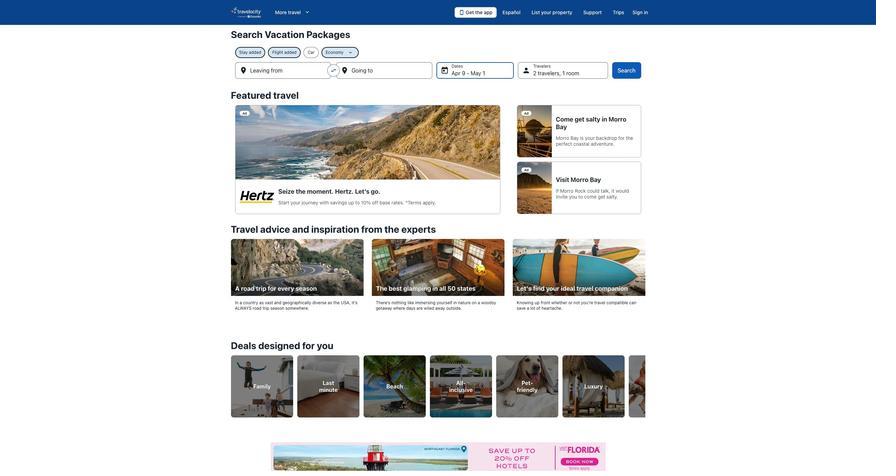 Task type: locate. For each thing, give the bounding box(es) containing it.
travel advice and inspiration from the experts region
[[227, 220, 650, 324]]

next image
[[642, 380, 650, 389]]

download the app button image
[[459, 10, 465, 15]]

main content
[[0, 25, 877, 471]]

swap origin and destination values image
[[331, 67, 337, 74]]



Task type: vqa. For each thing, say whether or not it's contained in the screenshot.
Travel advice and inspiration from the experts region
yes



Task type: describe. For each thing, give the bounding box(es) containing it.
previous image
[[227, 380, 235, 389]]

featured travel region
[[227, 86, 650, 220]]

travelocity logo image
[[231, 7, 261, 18]]



